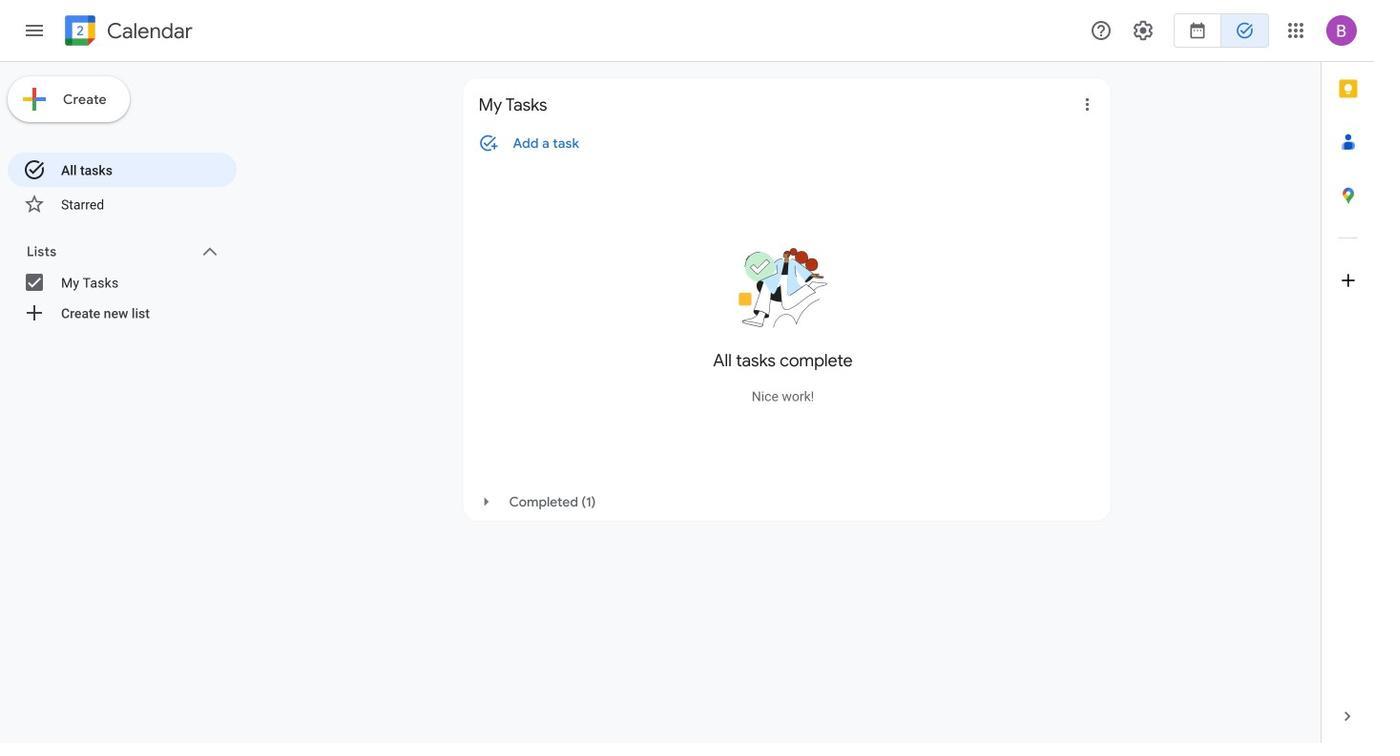 Task type: locate. For each thing, give the bounding box(es) containing it.
support menu image
[[1090, 19, 1113, 42]]

heading inside 'calendar' element
[[103, 20, 193, 42]]

calendar element
[[61, 11, 193, 53]]

heading
[[103, 20, 193, 42]]

tab list
[[1322, 62, 1374, 690]]



Task type: describe. For each thing, give the bounding box(es) containing it.
tasks sidebar image
[[23, 19, 46, 42]]

settings menu image
[[1132, 19, 1155, 42]]



Task type: vqa. For each thing, say whether or not it's contained in the screenshot.
the bottommost The '3'
no



